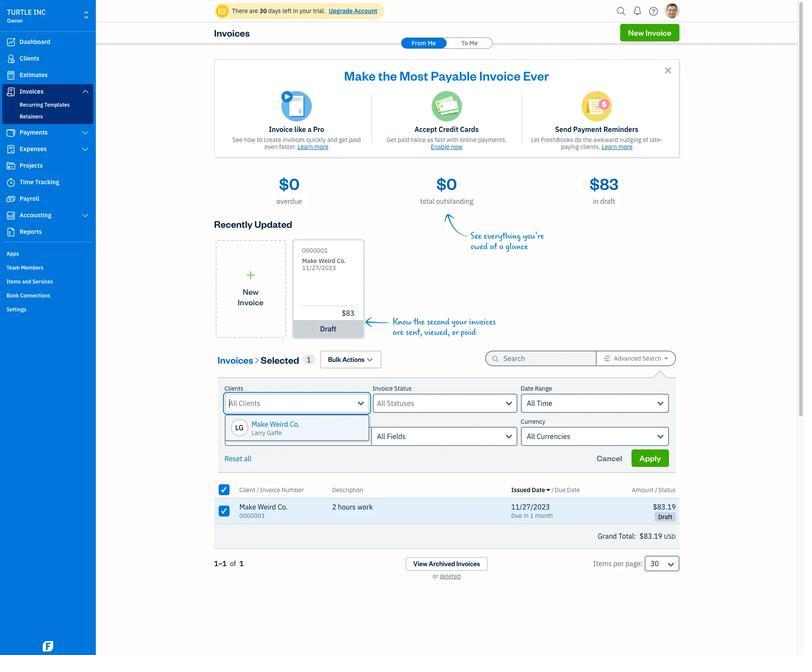 Task type: vqa. For each thing, say whether or not it's contained in the screenshot.


Task type: locate. For each thing, give the bounding box(es) containing it.
0 horizontal spatial a
[[308, 125, 312, 134]]

in inside 11/27/2023 due in 1 month
[[524, 512, 529, 520]]

0 horizontal spatial learn
[[298, 143, 313, 151]]

gaffe
[[267, 429, 282, 437]]

see for see how to create invoices quickly and get paid even faster.
[[232, 136, 243, 144]]

learn more down pro
[[298, 143, 329, 151]]

0000001 inside make weird co. 0000001
[[239, 512, 265, 520]]

see up owed
[[471, 231, 482, 241]]

1 vertical spatial a
[[499, 242, 504, 252]]

learn right "faster."
[[298, 143, 313, 151]]

make for make weird co. larry gaffe
[[252, 420, 268, 429]]

view
[[413, 560, 428, 568]]

recurring templates
[[20, 102, 70, 108]]

30
[[260, 7, 267, 15], [651, 559, 659, 568]]

selected
[[261, 354, 299, 366]]

invoices button
[[218, 353, 253, 367]]

1 inside 11/27/2023 due in 1 month
[[530, 512, 534, 520]]

the inside know the second your invoices are sent, viewed, or paid
[[414, 317, 425, 327]]

Items per page: field
[[645, 556, 679, 572]]

or right viewed,
[[452, 328, 459, 338]]

more down pro
[[314, 143, 329, 151]]

the left most
[[378, 67, 397, 84]]

of right 1–1
[[230, 559, 236, 568]]

check image
[[220, 485, 228, 494], [220, 506, 228, 515]]

status link
[[658, 486, 676, 494]]

due date link
[[555, 486, 580, 494]]

date
[[521, 385, 534, 393], [532, 486, 545, 494], [567, 486, 580, 494]]

your inside know the second your invoices are sent, viewed, or paid
[[452, 317, 467, 327]]

1 horizontal spatial new
[[628, 27, 644, 37]]

1 horizontal spatial draft
[[600, 197, 615, 206]]

1 horizontal spatial a
[[499, 242, 504, 252]]

pro
[[313, 125, 324, 134]]

2 horizontal spatial /
[[655, 486, 658, 494]]

1 horizontal spatial clients
[[225, 385, 243, 393]]

bank connections link
[[2, 289, 93, 302]]

from
[[412, 39, 426, 47]]

description link
[[332, 486, 363, 494]]

make inside the make weird co. larry gaffe
[[252, 420, 268, 429]]

0 horizontal spatial see
[[232, 136, 243, 144]]

1 vertical spatial new invoice
[[238, 286, 264, 307]]

caretdown image inside issued date link
[[547, 486, 550, 493]]

0 vertical spatial new invoice link
[[620, 24, 679, 41]]

apps
[[7, 250, 19, 257]]

1 left month
[[530, 512, 534, 520]]

chevron large down image inside invoices link
[[81, 88, 89, 95]]

in
[[293, 7, 298, 15], [593, 197, 599, 206], [524, 512, 529, 520]]

total
[[420, 197, 435, 206]]

of left 'late-'
[[643, 136, 648, 144]]

2 check image from the top
[[220, 506, 228, 515]]

invoice like a pro
[[269, 125, 324, 134]]

1 vertical spatial 1
[[530, 512, 534, 520]]

fast
[[435, 136, 445, 144]]

caretdown image left "due date" at the bottom right of page
[[547, 486, 550, 493]]

from me
[[412, 39, 436, 47]]

draft inside $83 in draft
[[600, 197, 615, 206]]

all for all currencies
[[527, 432, 535, 441]]

and left get
[[327, 136, 337, 144]]

/ left status link
[[655, 486, 658, 494]]

0 horizontal spatial status
[[394, 385, 412, 393]]

clients up estimates at left
[[20, 54, 39, 62]]

items for items and services
[[7, 278, 21, 285]]

invoices for paid
[[469, 317, 496, 327]]

paid inside see how to create invoices quickly and get paid even faster.
[[349, 136, 361, 144]]

time inside dropdown button
[[537, 399, 552, 408]]

or down 'archived'
[[433, 572, 438, 580]]

time right timer icon
[[20, 178, 34, 186]]

learn more for reminders
[[602, 143, 633, 151]]

new invoice down the plus icon
[[238, 286, 264, 307]]

0 vertical spatial search
[[642, 355, 661, 362]]

1 vertical spatial in
[[593, 197, 599, 206]]

0 vertical spatial the
[[378, 67, 397, 84]]

list box containing make weird co.
[[225, 416, 368, 440]]

invoice number link
[[260, 486, 304, 494]]

30 left days
[[260, 7, 267, 15]]

learn for a
[[298, 143, 313, 151]]

0 horizontal spatial 1
[[239, 559, 244, 568]]

search for advanced search
[[642, 355, 661, 362]]

items
[[7, 278, 21, 285], [593, 559, 612, 568]]

1 horizontal spatial $83
[[590, 173, 619, 194]]

1 horizontal spatial caretdown image
[[665, 355, 668, 362]]

/ right client at the left of the page
[[257, 486, 259, 494]]

and
[[327, 136, 337, 144], [22, 278, 31, 285]]

issued date
[[511, 486, 545, 494]]

/
[[257, 486, 259, 494], [552, 486, 554, 494], [655, 486, 658, 494]]

0 vertical spatial 0000001
[[302, 247, 328, 254]]

due down "issued"
[[511, 512, 522, 520]]

1 $0 from the left
[[279, 173, 300, 194]]

search up larry
[[250, 418, 269, 426]]

1 horizontal spatial your
[[452, 317, 467, 327]]

1 me from the left
[[428, 39, 436, 47]]

0 horizontal spatial in
[[293, 7, 298, 15]]

a
[[308, 125, 312, 134], [499, 242, 504, 252]]

chevron large down image inside accounting link
[[81, 212, 89, 219]]

are down know
[[393, 328, 404, 338]]

1 chevron large down image from the top
[[81, 88, 89, 95]]

weird inside the make weird co. larry gaffe
[[270, 420, 288, 429]]

items inside main element
[[7, 278, 21, 285]]

new down notifications "image"
[[628, 27, 644, 37]]

month
[[535, 512, 553, 520]]

inc
[[34, 8, 46, 17]]

0 horizontal spatial $83
[[342, 309, 354, 318]]

2 more from the left
[[618, 143, 633, 151]]

1 horizontal spatial search
[[642, 355, 661, 362]]

status up all statuses "search field"
[[394, 385, 412, 393]]

$83.19
[[653, 503, 676, 511], [640, 532, 662, 541]]

2 chevron large down image from the top
[[81, 146, 89, 153]]

apply
[[640, 453, 661, 463]]

1 horizontal spatial time
[[537, 399, 552, 408]]

1 vertical spatial weird
[[270, 420, 288, 429]]

0 horizontal spatial your
[[299, 7, 312, 15]]

0 vertical spatial are
[[249, 7, 258, 15]]

$0 up outstanding on the top right of page
[[436, 173, 457, 194]]

are inside know the second your invoices are sent, viewed, or paid
[[393, 328, 404, 338]]

0 horizontal spatial invoices
[[283, 136, 305, 144]]

due inside 11/27/2023 due in 1 month
[[511, 512, 522, 520]]

items and services
[[7, 278, 53, 285]]

all down currency
[[527, 432, 535, 441]]

team members
[[7, 264, 43, 271]]

clients down "invoices" button
[[225, 385, 243, 393]]

your left trial.
[[299, 7, 312, 15]]

owed
[[471, 242, 488, 252]]

$83.19 down status link
[[653, 503, 676, 511]]

1 horizontal spatial or
[[452, 328, 459, 338]]

weird inside make weird co. 0000001
[[258, 503, 276, 511]]

new invoice down go to help icon
[[628, 27, 672, 37]]

1 vertical spatial new invoice link
[[215, 240, 286, 338]]

all inside "field"
[[377, 432, 385, 441]]

0 vertical spatial of
[[643, 136, 648, 144]]

draft inside $83.19 draft
[[658, 513, 672, 521]]

1 learn more from the left
[[298, 143, 329, 151]]

second
[[427, 317, 450, 327]]

2 vertical spatial draft
[[658, 513, 672, 521]]

faster.
[[279, 143, 296, 151]]

0 horizontal spatial caretdown image
[[547, 486, 550, 493]]

$0 inside $0 total outstanding
[[436, 173, 457, 194]]

see inside see how to create invoices quickly and get paid even faster.
[[232, 136, 243, 144]]

$83 for $83 in draft
[[590, 173, 619, 194]]

me for from me
[[428, 39, 436, 47]]

0 horizontal spatial are
[[249, 7, 258, 15]]

date right "issued"
[[532, 486, 545, 494]]

recently updated
[[214, 218, 292, 230]]

the up "sent,"
[[414, 317, 425, 327]]

1 horizontal spatial the
[[414, 317, 425, 327]]

0 horizontal spatial paid
[[349, 136, 361, 144]]

see left how
[[232, 136, 243, 144]]

2 vertical spatial weird
[[258, 503, 276, 511]]

1 horizontal spatial in
[[524, 512, 529, 520]]

see
[[232, 136, 243, 144], [471, 231, 482, 241]]

search right advanced
[[642, 355, 661, 362]]

new invoice link for invoices
[[620, 24, 679, 41]]

all down the date range
[[527, 399, 535, 408]]

status up $83.19 draft
[[658, 486, 676, 494]]

learn right "clients."
[[602, 143, 617, 151]]

1 vertical spatial the
[[583, 136, 592, 144]]

Keyword Search text field
[[225, 427, 371, 446]]

chevron large down image for invoices
[[81, 88, 89, 95]]

notifications image
[[631, 2, 645, 20]]

1 vertical spatial $83
[[342, 309, 354, 318]]

hours
[[338, 503, 356, 511]]

0 vertical spatial caretdown image
[[665, 355, 668, 362]]

1 horizontal spatial more
[[618, 143, 633, 151]]

1 more from the left
[[314, 143, 329, 151]]

1 horizontal spatial invoices
[[469, 317, 496, 327]]

send payment reminders image
[[582, 91, 612, 122]]

3 / from the left
[[655, 486, 658, 494]]

$0 up overdue
[[279, 173, 300, 194]]

see inside see everything you're owed at a glance
[[471, 231, 482, 241]]

chevron large down image down payroll 'link'
[[81, 212, 89, 219]]

0 vertical spatial items
[[7, 278, 21, 285]]

check image left make weird co. 0000001
[[220, 506, 228, 515]]

make weird co. larry gaffe
[[252, 420, 300, 437]]

invoice down go to help icon
[[646, 27, 672, 37]]

chevron large down image
[[81, 88, 89, 95], [81, 146, 89, 153], [81, 212, 89, 219]]

time tracking
[[20, 178, 59, 186]]

1 / from the left
[[257, 486, 259, 494]]

projects link
[[2, 158, 93, 174]]

1 vertical spatial items
[[593, 559, 612, 568]]

usd
[[664, 533, 676, 541]]

search inside dropdown button
[[642, 355, 661, 362]]

/ left due date "link"
[[552, 486, 554, 494]]

items and services link
[[2, 275, 93, 288]]

list box
[[225, 416, 368, 440]]

me right the to
[[469, 39, 478, 47]]

make weird co. 0000001
[[239, 503, 288, 520]]

2 vertical spatial co.
[[278, 503, 288, 511]]

1 vertical spatial are
[[393, 328, 404, 338]]

3 chevron large down image from the top
[[81, 212, 89, 219]]

a left pro
[[308, 125, 312, 134]]

2 learn from the left
[[602, 143, 617, 151]]

0 vertical spatial a
[[308, 125, 312, 134]]

invoices inside see how to create invoices quickly and get paid even faster.
[[283, 136, 305, 144]]

0 vertical spatial check image
[[220, 485, 228, 494]]

0 horizontal spatial new
[[243, 286, 259, 296]]

1 horizontal spatial /
[[552, 486, 554, 494]]

the right do
[[583, 136, 592, 144]]

1 left bulk in the bottom left of the page
[[307, 355, 311, 364]]

0 vertical spatial 11/27/2023
[[302, 264, 336, 272]]

items left per
[[593, 559, 612, 568]]

1 horizontal spatial see
[[471, 231, 482, 241]]

search for keyword search
[[250, 418, 269, 426]]

invoice up create
[[269, 125, 293, 134]]

0 vertical spatial new invoice
[[628, 27, 672, 37]]

0 vertical spatial 1
[[307, 355, 311, 364]]

1 horizontal spatial items
[[593, 559, 612, 568]]

account
[[354, 7, 377, 15]]

0 horizontal spatial /
[[257, 486, 259, 494]]

2 learn more from the left
[[602, 143, 633, 151]]

1 vertical spatial caretdown image
[[547, 486, 550, 493]]

chevron large down image down chevron large down icon
[[81, 146, 89, 153]]

projects
[[20, 162, 43, 169]]

time down range
[[537, 399, 552, 408]]

go to help image
[[647, 5, 661, 18]]

paid inside know the second your invoices are sent, viewed, or paid
[[461, 328, 476, 338]]

chart image
[[6, 211, 16, 220]]

clients inside main element
[[20, 54, 39, 62]]

client link
[[239, 486, 257, 494]]

0 vertical spatial or
[[452, 328, 459, 338]]

time inside main element
[[20, 178, 34, 186]]

items down team
[[7, 278, 21, 285]]

learn for reminders
[[602, 143, 617, 151]]

twice
[[411, 136, 426, 144]]

due right issued date link
[[555, 486, 566, 494]]

2 vertical spatial in
[[524, 512, 529, 520]]

1 vertical spatial 30
[[651, 559, 659, 568]]

1 learn from the left
[[298, 143, 313, 151]]

make the most payable invoice ever
[[344, 67, 549, 84]]

issued
[[511, 486, 531, 494]]

plus image
[[246, 271, 256, 279]]

0 vertical spatial clients
[[20, 54, 39, 62]]

learn more down reminders
[[602, 143, 633, 151]]

$0
[[279, 173, 300, 194], [436, 173, 457, 194]]

0000001 make weird co. 11/27/2023
[[302, 247, 346, 272]]

make
[[344, 67, 376, 84], [302, 257, 317, 265], [252, 420, 268, 429], [239, 503, 256, 511]]

close image
[[663, 65, 673, 75]]

invoice left ever
[[479, 67, 521, 84]]

caretdown image right the advanced search
[[665, 355, 668, 362]]

0 horizontal spatial search
[[250, 418, 269, 426]]

0 horizontal spatial me
[[428, 39, 436, 47]]

are
[[249, 7, 258, 15], [393, 328, 404, 338]]

11/27/2023 inside 0000001 make weird co. 11/27/2023
[[302, 264, 336, 272]]

2 vertical spatial the
[[414, 317, 425, 327]]

1 vertical spatial and
[[22, 278, 31, 285]]

templates
[[44, 102, 70, 108]]

members
[[21, 264, 43, 271]]

and down team members
[[22, 278, 31, 285]]

search
[[642, 355, 661, 362], [250, 418, 269, 426]]

1 horizontal spatial $0
[[436, 173, 457, 194]]

1 vertical spatial or
[[433, 572, 438, 580]]

co. inside make weird co. 0000001
[[278, 503, 288, 511]]

2 $0 from the left
[[436, 173, 457, 194]]

currency
[[521, 418, 545, 426]]

0 horizontal spatial of
[[230, 559, 236, 568]]

0 horizontal spatial clients
[[20, 54, 39, 62]]

1 horizontal spatial are
[[393, 328, 404, 338]]

new invoice
[[628, 27, 672, 37], [238, 286, 264, 307]]

0 horizontal spatial $0
[[279, 173, 300, 194]]

11/27/2023 inside 11/27/2023 due in 1 month
[[511, 503, 550, 511]]

invoices for even
[[283, 136, 305, 144]]

2 me from the left
[[469, 39, 478, 47]]

0 horizontal spatial more
[[314, 143, 329, 151]]

currencies
[[537, 432, 570, 441]]

$83.19 draft
[[653, 503, 676, 521]]

1 vertical spatial 11/27/2023
[[511, 503, 550, 511]]

new down the plus icon
[[243, 286, 259, 296]]

recurring
[[20, 102, 43, 108]]

to me
[[461, 39, 478, 47]]

1 vertical spatial check image
[[220, 506, 228, 515]]

1 horizontal spatial 0000001
[[302, 247, 328, 254]]

1 vertical spatial time
[[537, 399, 552, 408]]

work
[[357, 503, 373, 511]]

more for invoice like a pro
[[314, 143, 329, 151]]

new invoice link for know the second your invoices are sent, viewed, or paid
[[215, 240, 286, 338]]

0 vertical spatial status
[[394, 385, 412, 393]]

paid inside "accept credit cards get paid twice as fast with online payments. enable now"
[[398, 136, 410, 144]]

chevron large down image inside expenses link
[[81, 146, 89, 153]]

more down reminders
[[618, 143, 633, 151]]

items for items per page:
[[593, 559, 612, 568]]

2 hours work
[[332, 503, 373, 511]]

0 horizontal spatial draft
[[320, 325, 336, 333]]

date for due
[[567, 486, 580, 494]]

co. inside the make weird co. larry gaffe
[[290, 420, 300, 429]]

invoices
[[214, 27, 250, 39], [20, 88, 44, 95], [218, 354, 253, 366], [456, 560, 480, 568]]

2 horizontal spatial paid
[[461, 328, 476, 338]]

bank connections
[[7, 292, 50, 299]]

weird
[[319, 257, 335, 265], [270, 420, 288, 429], [258, 503, 276, 511]]

1 right 1–1
[[239, 559, 244, 568]]

$0 inside $0 overdue
[[279, 173, 300, 194]]

new invoice link
[[620, 24, 679, 41], [215, 240, 286, 338]]

0000001 inside 0000001 make weird co. 11/27/2023
[[302, 247, 328, 254]]

1 check image from the top
[[220, 485, 228, 494]]

30 right 'page:'
[[651, 559, 659, 568]]

get
[[339, 136, 348, 144]]

1 horizontal spatial me
[[469, 39, 478, 47]]

1
[[307, 355, 311, 364], [530, 512, 534, 520], [239, 559, 244, 568]]

0 vertical spatial weird
[[319, 257, 335, 265]]

learn
[[298, 143, 313, 151], [602, 143, 617, 151]]

lg
[[235, 423, 244, 432]]

0 horizontal spatial items
[[7, 278, 21, 285]]

1 horizontal spatial learn
[[602, 143, 617, 151]]

as
[[427, 136, 433, 144]]

2 horizontal spatial the
[[583, 136, 592, 144]]

check image left client at the left of the page
[[220, 485, 228, 494]]

0 vertical spatial your
[[299, 7, 312, 15]]

2 horizontal spatial co.
[[337, 257, 346, 265]]

chevron large down image up recurring templates link at the top left of page
[[81, 88, 89, 95]]

invoices inside main element
[[20, 88, 44, 95]]

1 vertical spatial see
[[471, 231, 482, 241]]

$0 for $0 total outstanding
[[436, 173, 457, 194]]

co. for make weird co. 0000001
[[278, 503, 288, 511]]

$83 in draft
[[590, 173, 619, 206]]

1 vertical spatial due
[[511, 512, 522, 520]]

me right from
[[428, 39, 436, 47]]

caretdown image
[[665, 355, 668, 362], [547, 486, 550, 493]]

your right second
[[452, 317, 467, 327]]

0 vertical spatial invoices
[[283, 136, 305, 144]]

1 horizontal spatial paid
[[398, 136, 410, 144]]

check image for 2 hours work link
[[220, 506, 228, 515]]

2 vertical spatial chevron large down image
[[81, 212, 89, 219]]

all left fields
[[377, 432, 385, 441]]

1 vertical spatial your
[[452, 317, 467, 327]]

are right there
[[249, 7, 258, 15]]

1 vertical spatial search
[[250, 418, 269, 426]]

1 horizontal spatial co.
[[290, 420, 300, 429]]

make inside make weird co. 0000001
[[239, 503, 256, 511]]

invoices inside know the second your invoices are sent, viewed, or paid
[[469, 317, 496, 327]]

upgrade
[[329, 7, 353, 15]]

$83.19 right :
[[640, 532, 662, 541]]

date right issued date link
[[567, 486, 580, 494]]

0000001
[[302, 247, 328, 254], [239, 512, 265, 520]]

a right at
[[499, 242, 504, 252]]

the for make the most payable invoice ever
[[378, 67, 397, 84]]

freshbooks image
[[41, 641, 55, 652]]



Task type: describe. For each thing, give the bounding box(es) containing it.
2 / from the left
[[552, 486, 554, 494]]

0 vertical spatial $83.19
[[653, 503, 676, 511]]

ever
[[523, 67, 549, 84]]

fields
[[387, 432, 406, 441]]

1 vertical spatial status
[[658, 486, 676, 494]]

weird for make weird co. 0000001
[[258, 503, 276, 511]]

check image for description link
[[220, 485, 228, 494]]

client image
[[6, 54, 16, 63]]

project image
[[6, 162, 16, 170]]

expense image
[[6, 145, 16, 154]]

team members link
[[2, 261, 93, 274]]

send
[[555, 125, 572, 134]]

now
[[451, 143, 463, 151]]

chevrondown image
[[366, 355, 374, 364]]

1–1
[[214, 559, 227, 568]]

and inside see how to create invoices quickly and get paid even faster.
[[327, 136, 337, 144]]

or inside know the second your invoices are sent, viewed, or paid
[[452, 328, 459, 338]]

retainers link
[[4, 112, 91, 122]]

All Clients search field
[[229, 398, 358, 409]]

credit
[[439, 125, 458, 134]]

caretdown image inside the advanced search dropdown button
[[665, 355, 668, 362]]

create
[[264, 136, 281, 144]]

11/27/2023 due in 1 month
[[511, 503, 553, 520]]

expenses
[[20, 145, 47, 153]]

let
[[531, 136, 540, 144]]

$0 total outstanding
[[420, 173, 473, 206]]

all time
[[527, 399, 552, 408]]

estimates
[[20, 71, 48, 79]]

accept
[[415, 125, 437, 134]]

invoices link
[[2, 84, 93, 100]]

crown image
[[218, 6, 227, 15]]

retainers
[[20, 113, 43, 120]]

1 vertical spatial $83.19
[[640, 532, 662, 541]]

overdue
[[277, 197, 302, 206]]

deleted link
[[440, 572, 461, 580]]

view archived invoices or deleted
[[413, 560, 480, 580]]

range
[[535, 385, 552, 393]]

$0 for $0 overdue
[[279, 173, 300, 194]]

the for know the second your invoices are sent, viewed, or paid
[[414, 317, 425, 327]]

awkward
[[593, 136, 618, 144]]

2 hours work link
[[322, 498, 508, 524]]

all time button
[[521, 394, 669, 413]]

date left range
[[521, 385, 534, 393]]

reset all
[[225, 454, 252, 463]]

weird for make weird co. larry gaffe
[[270, 420, 288, 429]]

make inside 0000001 make weird co. 11/27/2023
[[302, 257, 317, 265]]

invoice image
[[6, 88, 16, 96]]

quickly
[[306, 136, 326, 144]]

1 horizontal spatial 1
[[307, 355, 311, 364]]

amount link
[[632, 486, 655, 494]]

weird inside 0000001 make weird co. 11/27/2023
[[319, 257, 335, 265]]

upgrade account link
[[327, 7, 377, 15]]

All Statuses search field
[[377, 398, 506, 409]]

invoice like a pro image
[[281, 91, 312, 122]]

payment image
[[6, 129, 16, 137]]

everything
[[484, 231, 521, 241]]

estimate image
[[6, 71, 16, 80]]

1 vertical spatial clients
[[225, 385, 243, 393]]

tracking
[[35, 178, 59, 186]]

of inside the let freshbooks do the awkward nudging of late- paying clients.
[[643, 136, 648, 144]]

nudging
[[620, 136, 642, 144]]

co. for make weird co. larry gaffe
[[290, 420, 300, 429]]

to
[[461, 39, 468, 47]]

invoice down the plus icon
[[238, 297, 264, 307]]

page:
[[626, 559, 643, 568]]

all for all fields
[[377, 432, 385, 441]]

there are 30 days left in your trial. upgrade account
[[232, 7, 377, 15]]

connections
[[20, 292, 50, 299]]

per
[[614, 559, 624, 568]]

a inside see everything you're owed at a glance
[[499, 242, 504, 252]]

more for send payment reminders
[[618, 143, 633, 151]]

viewed,
[[424, 328, 450, 338]]

1–1 of 1
[[214, 559, 244, 568]]

to me link
[[447, 38, 492, 48]]

$0 overdue
[[277, 173, 302, 206]]

date range
[[521, 385, 552, 393]]

chevron large down image for accounting
[[81, 212, 89, 219]]

date for issued
[[532, 486, 545, 494]]

larry
[[252, 429, 265, 437]]

payment
[[573, 125, 602, 134]]

outstanding
[[436, 197, 473, 206]]

team
[[7, 264, 20, 271]]

$83 for $83
[[342, 309, 354, 318]]

/ for client
[[257, 486, 259, 494]]

chevron large down image
[[81, 129, 89, 136]]

bulk actions
[[328, 355, 365, 364]]

and inside items and services link
[[22, 278, 31, 285]]

chevron large down image for expenses
[[81, 146, 89, 153]]

invoice down chevrondown icon
[[373, 385, 393, 393]]

paying
[[561, 143, 579, 151]]

payments link
[[2, 125, 93, 141]]

1 vertical spatial of
[[230, 559, 236, 568]]

from me link
[[401, 38, 447, 48]]

dashboard image
[[6, 38, 16, 47]]

timer image
[[6, 178, 16, 187]]

client / invoice number
[[239, 486, 304, 494]]

reset
[[225, 454, 242, 463]]

dashboard link
[[2, 34, 93, 50]]

bulk
[[328, 355, 341, 364]]

search image
[[614, 5, 628, 18]]

invoice right client link
[[260, 486, 280, 494]]

in inside $83 in draft
[[593, 197, 599, 206]]

days
[[268, 7, 281, 15]]

Search text field
[[504, 352, 582, 366]]

settings link
[[2, 303, 93, 316]]

make for make the most payable invoice ever
[[344, 67, 376, 84]]

to
[[257, 136, 262, 144]]

make for make weird co. 0000001
[[239, 503, 256, 511]]

apply button
[[632, 450, 669, 467]]

30 inside field
[[651, 559, 659, 568]]

2
[[332, 503, 336, 511]]

items per page:
[[593, 559, 643, 568]]

settings
[[7, 306, 26, 313]]

all fields
[[377, 432, 406, 441]]

with
[[447, 136, 458, 144]]

1 horizontal spatial due
[[555, 486, 566, 494]]

money image
[[6, 195, 16, 203]]

accounting
[[20, 211, 51, 219]]

reports link
[[2, 224, 93, 240]]

enable
[[431, 143, 450, 151]]

description
[[332, 486, 363, 494]]

clients.
[[580, 143, 600, 151]]

learn more for a
[[298, 143, 329, 151]]

cards
[[460, 125, 479, 134]]

0 vertical spatial new
[[628, 27, 644, 37]]

1 vertical spatial new
[[243, 286, 259, 296]]

cancel
[[597, 453, 622, 463]]

payroll
[[20, 195, 39, 203]]

like
[[294, 125, 306, 134]]

apps link
[[2, 247, 93, 260]]

Keyword Search field
[[371, 427, 517, 446]]

or inside view archived invoices or deleted
[[433, 572, 438, 580]]

let freshbooks do the awkward nudging of late- paying clients.
[[531, 136, 663, 151]]

report image
[[6, 228, 16, 237]]

online
[[460, 136, 477, 144]]

co. inside 0000001 make weird co. 11/27/2023
[[337, 257, 346, 265]]

the inside the let freshbooks do the awkward nudging of late- paying clients.
[[583, 136, 592, 144]]

payments
[[20, 129, 48, 136]]

/ for amount
[[655, 486, 658, 494]]

invoices inside view archived invoices or deleted
[[456, 560, 480, 568]]

accept credit cards image
[[432, 91, 462, 122]]

late-
[[650, 136, 663, 144]]

:
[[634, 532, 636, 541]]

all currencies
[[527, 432, 570, 441]]

due date
[[555, 486, 580, 494]]

reset all button
[[225, 454, 252, 464]]

settings image
[[604, 355, 611, 362]]

keyword search
[[225, 418, 269, 426]]

me for to me
[[469, 39, 478, 47]]

see everything you're owed at a glance
[[471, 231, 544, 252]]

0 horizontal spatial 30
[[260, 7, 267, 15]]

archived
[[429, 560, 455, 568]]

see for see everything you're owed at a glance
[[471, 231, 482, 241]]

all for all time
[[527, 399, 535, 408]]

main element
[[0, 0, 118, 655]]



